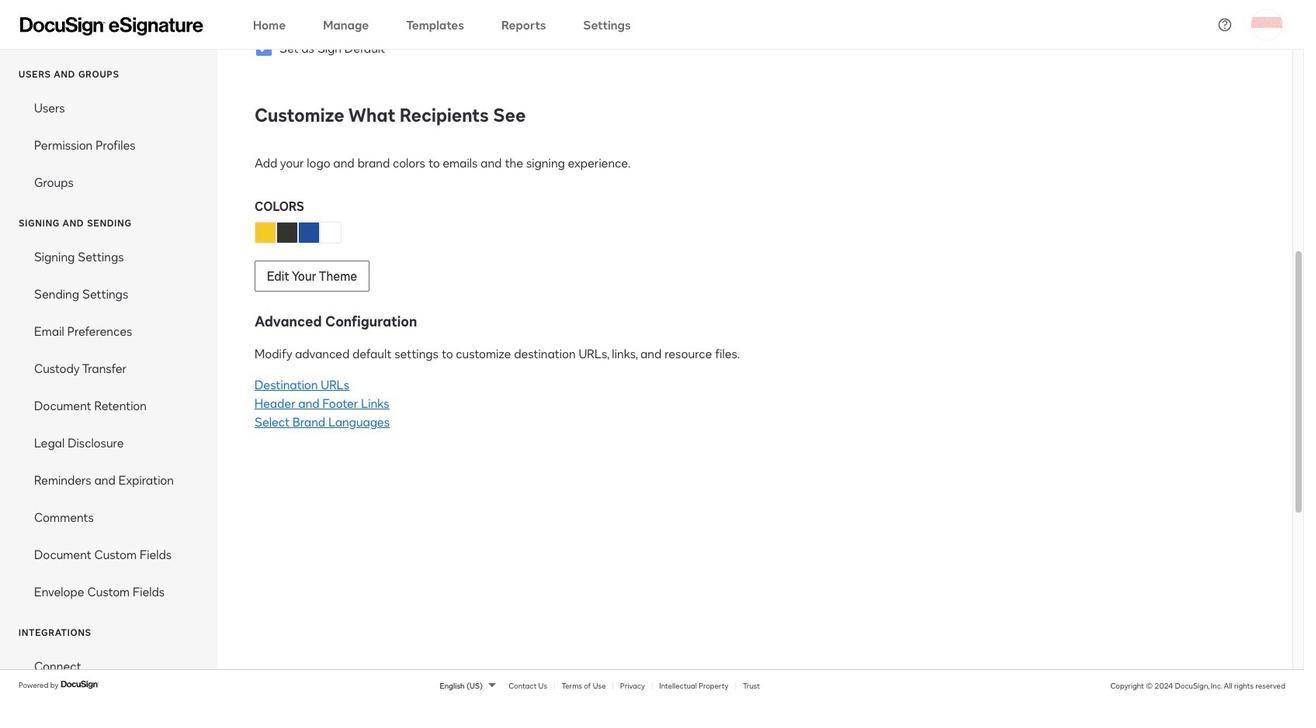 Task type: describe. For each thing, give the bounding box(es) containing it.
docusign image
[[61, 679, 99, 692]]



Task type: locate. For each thing, give the bounding box(es) containing it.
docusign admin image
[[20, 17, 203, 35]]

your uploaded profile image image
[[1251, 9, 1282, 40]]

users and groups element
[[0, 89, 217, 201]]

signing and sending element
[[0, 238, 217, 611]]



Task type: vqa. For each thing, say whether or not it's contained in the screenshot.
account element
no



